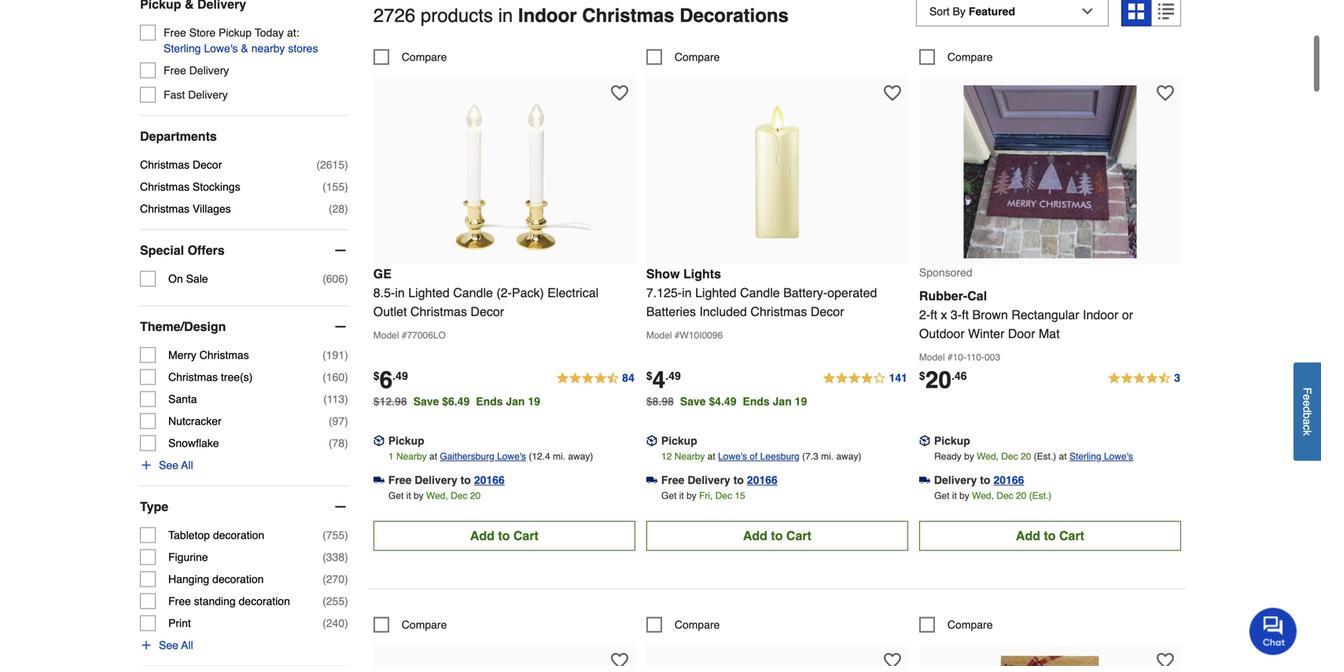 Task type: locate. For each thing, give the bounding box(es) containing it.
0 horizontal spatial jan
[[506, 399, 525, 411]]

2 lighted from the left
[[696, 289, 737, 304]]

0 vertical spatial rubber-cal 2-ft x 3-ft brown rectangular indoor or outdoor winter door mat image
[[964, 89, 1137, 262]]

truck filled image
[[374, 478, 385, 489], [920, 478, 931, 489]]

1 add to cart button from the left
[[374, 525, 636, 555]]

0 vertical spatial see
[[159, 463, 179, 475]]

2 away) from the left
[[837, 455, 862, 466]]

ends jan 19 element for 6
[[476, 399, 547, 411]]

0 horizontal spatial free delivery to 20166
[[388, 477, 505, 490]]

minus image inside the special offers button
[[333, 246, 348, 262]]

w10i0096
[[680, 333, 723, 344]]

1 horizontal spatial ft
[[962, 311, 969, 326]]

dec down delivery to 20166
[[997, 494, 1014, 505]]

indoor inside rubber-cal 2-ft x 3-ft brown rectangular indoor or outdoor winter door mat
[[1083, 311, 1119, 326]]

2 add to cart from the left
[[743, 532, 812, 547]]

add to cart
[[470, 532, 539, 547], [743, 532, 812, 547], [1016, 532, 1085, 547]]

0 horizontal spatial away)
[[568, 455, 593, 466]]

2 ft from the left
[[962, 311, 969, 326]]

away) right (12.4
[[568, 455, 593, 466]]

ends jan 19 element
[[476, 399, 547, 411], [743, 399, 814, 411]]

20 up get it by wed, dec 20 (est.)
[[1021, 455, 1032, 466]]

4.5 stars image
[[556, 373, 636, 392], [1108, 373, 1182, 392]]

2 cart from the left
[[787, 532, 812, 547]]

lighted
[[408, 289, 450, 304], [696, 289, 737, 304]]

all for type
[[181, 643, 193, 655]]

) down 755
[[345, 555, 348, 567]]

( for 191
[[323, 352, 326, 365]]

4.5 stars image for 20
[[1108, 373, 1182, 392]]

) for ( 240 )
[[345, 621, 348, 633]]

10 ) from the top
[[345, 533, 348, 545]]

& down free store pickup today at:
[[241, 46, 248, 58]]

get down 'ready'
[[935, 494, 950, 505]]

delivery up fast delivery
[[189, 68, 229, 80]]

1 .49 from the left
[[393, 373, 408, 386]]

1 it from the left
[[406, 494, 411, 505]]

1 horizontal spatial model
[[647, 333, 672, 344]]

2 see all button from the top
[[140, 641, 193, 657]]

1 horizontal spatial 19
[[795, 399, 807, 411]]

all down snowflake at bottom left
[[181, 463, 193, 475]]

all down print
[[181, 643, 193, 655]]

2 horizontal spatial decor
[[811, 308, 844, 322]]

# up .46
[[948, 355, 953, 366]]

wed, for free delivery to 20166
[[426, 494, 448, 505]]

add to cart button
[[374, 525, 636, 555], [647, 525, 909, 555], [920, 525, 1182, 555]]

ends jan 19 element right $6.49
[[476, 399, 547, 411]]

$ right 84
[[647, 373, 653, 386]]

2 truck filled image from the left
[[920, 478, 931, 489]]

plus image
[[140, 643, 153, 655]]

see right plus image
[[159, 463, 179, 475]]

20166 for get it by wed, dec 20
[[474, 477, 505, 490]]

2 horizontal spatial in
[[682, 289, 692, 304]]

free right truck filled icon
[[661, 477, 685, 490]]

97
[[332, 419, 345, 431]]

&
[[185, 0, 194, 15], [241, 46, 248, 58]]

3 ) from the top
[[345, 206, 348, 219]]

away) right (7.3
[[837, 455, 862, 466]]

2 free delivery to 20166 from the left
[[661, 477, 778, 490]]

78
[[332, 441, 345, 453]]

rubber-cal 2-ft x 3-ft brown rectangular indoor or outdoor winter door mat image
[[964, 89, 1137, 262], [964, 657, 1137, 666]]

4.5 stars image containing 84
[[556, 373, 636, 392]]

away)
[[568, 455, 593, 466], [837, 455, 862, 466]]

2 19 from the left
[[795, 399, 807, 411]]

compare inside 1001168378 element
[[402, 622, 447, 635]]

2 horizontal spatial it
[[952, 494, 957, 505]]

#
[[402, 333, 407, 344], [675, 333, 680, 344], [948, 355, 953, 366]]

pickup up 'ready'
[[934, 438, 971, 451]]

2 horizontal spatial add to cart
[[1016, 532, 1085, 547]]

2 20166 from the left
[[747, 477, 778, 490]]

) for ( 270 )
[[345, 577, 348, 589]]

606
[[326, 276, 345, 289]]

christmas down battery-
[[751, 308, 807, 322]]

2 horizontal spatial model
[[920, 355, 945, 366]]

candle inside show lights 7.125-in lighted candle battery-operated batteries included christmas decor
[[740, 289, 780, 304]]

3 cart from the left
[[1060, 532, 1085, 547]]

8.5-
[[374, 289, 395, 304]]

pickup image for 12 nearby
[[647, 439, 658, 450]]

wed, down gaithersburg
[[426, 494, 448, 505]]

1 horizontal spatial ends jan 19 element
[[743, 399, 814, 411]]

1 horizontal spatial add to cart button
[[647, 525, 909, 555]]

get for get it by wed, dec 20 (est.)
[[935, 494, 950, 505]]

1 horizontal spatial truck filled image
[[920, 478, 931, 489]]

19 for 4
[[795, 399, 807, 411]]

hanging decoration
[[168, 577, 264, 589]]

see for theme/design
[[159, 463, 179, 475]]

get down 1 on the bottom of the page
[[389, 494, 404, 505]]

decor inside the ge 8.5-in lighted candle (2-pack) electrical outlet christmas decor
[[471, 308, 504, 322]]

1 vertical spatial see all button
[[140, 641, 193, 657]]

3 add to cart from the left
[[1016, 532, 1085, 547]]

2 horizontal spatial add to cart button
[[920, 525, 1182, 555]]

ft right x
[[962, 311, 969, 326]]

0 vertical spatial minus image
[[333, 246, 348, 262]]

pickup
[[140, 0, 181, 15], [219, 30, 252, 43], [388, 438, 425, 451], [661, 438, 698, 451], [934, 438, 971, 451]]

) up 155
[[345, 162, 348, 175]]

model down outlet at the top left of page
[[374, 333, 399, 344]]

1 candle from the left
[[453, 289, 493, 304]]

see all button down snowflake at bottom left
[[140, 461, 193, 477]]

( 755 )
[[323, 533, 348, 545]]

electrical
[[548, 289, 599, 304]]

nutcracker
[[168, 419, 222, 431]]

gaithersburg lowe's button
[[440, 452, 526, 468]]

pickup image right 78
[[374, 439, 385, 450]]

0 horizontal spatial lighted
[[408, 289, 450, 304]]

pickup image
[[920, 439, 931, 450]]

) up 28
[[345, 184, 348, 197]]

decorations
[[680, 8, 789, 30]]

(est.)
[[1034, 455, 1057, 466], [1029, 494, 1052, 505]]

add down 15
[[743, 532, 768, 547]]

1 all from the top
[[181, 463, 193, 475]]

compare inside 1003313240 element
[[402, 54, 447, 67]]

2 at from the left
[[708, 455, 716, 466]]

0 horizontal spatial in
[[395, 289, 405, 304]]

1 see all button from the top
[[140, 461, 193, 477]]

2 see all from the top
[[159, 643, 193, 655]]

0 vertical spatial see all button
[[140, 461, 193, 477]]

0 horizontal spatial ends
[[476, 399, 503, 411]]

) up 78
[[345, 419, 348, 431]]

in up outlet at the top left of page
[[395, 289, 405, 304]]

2 ends jan 19 element from the left
[[743, 399, 814, 411]]

2 horizontal spatial at
[[1059, 455, 1067, 466]]

0 horizontal spatial candle
[[453, 289, 493, 304]]

2 horizontal spatial 20166 button
[[994, 476, 1025, 492]]

free left "store" at the left
[[164, 30, 186, 43]]

1 horizontal spatial away)
[[837, 455, 862, 466]]

141 button
[[823, 373, 909, 392]]

.49
[[393, 373, 408, 386], [666, 373, 681, 386]]

1 horizontal spatial nearby
[[675, 455, 705, 466]]

model
[[374, 333, 399, 344], [647, 333, 672, 344], [920, 355, 945, 366]]

11 ) from the top
[[345, 555, 348, 567]]

decor inside show lights 7.125-in lighted candle battery-operated batteries included christmas decor
[[811, 308, 844, 322]]

$ for 6
[[374, 373, 380, 386]]

1 add to cart from the left
[[470, 532, 539, 547]]

candle
[[453, 289, 493, 304], [740, 289, 780, 304]]

save left $6.49
[[413, 399, 439, 411]]

1 vertical spatial see
[[159, 643, 179, 655]]

13 ) from the top
[[345, 599, 348, 611]]

$12.98
[[374, 399, 407, 411]]

model down the batteries
[[647, 333, 672, 344]]

1 minus image from the top
[[333, 246, 348, 262]]

departments
[[140, 133, 217, 147]]

) down ( 97 )
[[345, 441, 348, 453]]

15
[[735, 494, 746, 505]]

0 horizontal spatial get
[[389, 494, 404, 505]]

2 see from the top
[[159, 643, 179, 655]]

2 ends from the left
[[743, 399, 770, 411]]

( for 28
[[329, 206, 332, 219]]

20166 button down 12 nearby at lowe's of leesburg (7.3 mi. away)
[[747, 476, 778, 492]]

0 horizontal spatial at
[[430, 455, 437, 466]]

1 19 from the left
[[528, 399, 540, 411]]

20166 button for of
[[747, 476, 778, 492]]

0 horizontal spatial sterling
[[164, 46, 201, 58]]

( 240 )
[[323, 621, 348, 633]]

rubber-cal 2-ft x 3-ft brown rectangular indoor or outdoor winter door mat
[[920, 292, 1134, 344]]

1 at from the left
[[430, 455, 437, 466]]

3 it from the left
[[952, 494, 957, 505]]

2615
[[320, 162, 345, 175]]

see all down print
[[159, 643, 193, 655]]

2 horizontal spatial $
[[920, 373, 926, 386]]

3 add to cart button from the left
[[920, 525, 1182, 555]]

tabletop
[[168, 533, 210, 545]]

$ for 4
[[647, 373, 653, 386]]

4 ) from the top
[[345, 276, 348, 289]]

candle left (2-
[[453, 289, 493, 304]]

160
[[326, 375, 345, 387]]

christmas down the christmas stockings
[[140, 206, 190, 219]]

christmas up santa
[[168, 375, 218, 387]]

( 78 )
[[329, 441, 348, 453]]

9 ) from the top
[[345, 441, 348, 453]]

2 horizontal spatial get
[[935, 494, 950, 505]]

it left fri,
[[679, 494, 684, 505]]

# for batteries
[[675, 333, 680, 344]]

lowe's inside button
[[204, 46, 238, 58]]

1 cart from the left
[[514, 532, 539, 547]]

1 horizontal spatial add
[[743, 532, 768, 547]]

dec
[[1002, 455, 1018, 466], [451, 494, 468, 505], [716, 494, 732, 505], [997, 494, 1014, 505]]

at up fri,
[[708, 455, 716, 466]]

1 horizontal spatial in
[[498, 8, 513, 30]]

free delivery to 20166 for fri,
[[661, 477, 778, 490]]

christmas
[[582, 8, 675, 30], [140, 162, 190, 175], [140, 184, 190, 197], [140, 206, 190, 219], [411, 308, 467, 322], [751, 308, 807, 322], [200, 352, 249, 365], [168, 375, 218, 387]]

1 ) from the top
[[345, 162, 348, 175]]

minus image for theme/design
[[333, 323, 348, 338]]

2 horizontal spatial cart
[[1060, 532, 1085, 547]]

jan up leesburg
[[773, 399, 792, 411]]

0 horizontal spatial nearby
[[396, 455, 427, 466]]

1 ends jan 19 element from the left
[[476, 399, 547, 411]]

model # 10-110-003
[[920, 355, 1001, 366]]

add
[[470, 532, 495, 547], [743, 532, 768, 547], [1016, 532, 1041, 547]]

1 horizontal spatial ends
[[743, 399, 770, 411]]

0 horizontal spatial 4.5 stars image
[[556, 373, 636, 392]]

0 horizontal spatial indoor
[[518, 8, 577, 30]]

k
[[1302, 431, 1314, 436]]

.49 for 6
[[393, 373, 408, 386]]

0 horizontal spatial it
[[406, 494, 411, 505]]

jan for 4
[[773, 399, 792, 411]]

1 pickup image from the left
[[374, 439, 385, 450]]

heart outline image
[[884, 88, 901, 105], [611, 656, 628, 666]]

2 candle from the left
[[740, 289, 780, 304]]

# down the batteries
[[675, 333, 680, 344]]

) up 97
[[345, 397, 348, 409]]

1 horizontal spatial $
[[647, 373, 653, 386]]

wed, down delivery to 20166
[[972, 494, 994, 505]]

dec left 15
[[716, 494, 732, 505]]

4.5 stars image down or
[[1108, 373, 1182, 392]]

decoration for tabletop decoration
[[213, 533, 264, 545]]

0 horizontal spatial add to cart button
[[374, 525, 636, 555]]

it down delivery to 20166
[[952, 494, 957, 505]]

2 horizontal spatial 20166
[[994, 477, 1025, 490]]

it right minus icon
[[406, 494, 411, 505]]

pickup image
[[374, 439, 385, 450], [647, 439, 658, 450]]

1 vertical spatial indoor
[[1083, 311, 1119, 326]]

2 ) from the top
[[345, 184, 348, 197]]

0 vertical spatial indoor
[[518, 8, 577, 30]]

003
[[985, 355, 1001, 366]]

get it by fri, dec 15
[[662, 494, 746, 505]]

5 ) from the top
[[345, 352, 348, 365]]

1 horizontal spatial it
[[679, 494, 684, 505]]

delivery up free store pickup today at:
[[197, 0, 246, 15]]

cart for first add to cart button from right
[[1060, 532, 1085, 547]]

1 4.5 stars image from the left
[[556, 373, 636, 392]]

0 horizontal spatial .49
[[393, 373, 408, 386]]

20 down the ready by wed, dec 20 (est.) at sterling lowe's
[[1016, 494, 1027, 505]]

in
[[498, 8, 513, 30], [395, 289, 405, 304], [682, 289, 692, 304]]

0 horizontal spatial 20166 button
[[474, 476, 505, 492]]

) for ( 755 )
[[345, 533, 348, 545]]

1 e from the top
[[1302, 394, 1314, 401]]

2 minus image from the top
[[333, 323, 348, 338]]

compare inside the 1003209936 element
[[948, 54, 993, 67]]

add down get it by wed, dec 20
[[470, 532, 495, 547]]

2 pickup image from the left
[[647, 439, 658, 450]]

2 .49 from the left
[[666, 373, 681, 386]]

at left sterling lowe's button
[[1059, 455, 1067, 466]]

1 horizontal spatial sterling
[[1070, 455, 1102, 466]]

0 horizontal spatial add to cart
[[470, 532, 539, 547]]

4
[[653, 370, 666, 397]]

0 horizontal spatial #
[[402, 333, 407, 344]]

8 ) from the top
[[345, 419, 348, 431]]

ends
[[476, 399, 503, 411], [743, 399, 770, 411]]

minus image inside theme/design button
[[333, 323, 348, 338]]

1 vertical spatial minus image
[[333, 323, 348, 338]]

see all down snowflake at bottom left
[[159, 463, 193, 475]]

pickup for 12 nearby
[[661, 438, 698, 451]]

christmas down christmas decor
[[140, 184, 190, 197]]

heart outline image
[[611, 88, 628, 105], [1157, 88, 1174, 105], [884, 656, 901, 666], [1157, 656, 1174, 666]]

nearby right 1 on the bottom of the page
[[396, 455, 427, 466]]

1 horizontal spatial add to cart
[[743, 532, 812, 547]]

0 vertical spatial (est.)
[[1034, 455, 1057, 466]]

delivery up get it by wed, dec 20
[[415, 477, 458, 490]]

0 horizontal spatial 20166
[[474, 477, 505, 490]]

lighted inside show lights 7.125-in lighted candle battery-operated batteries included christmas decor
[[696, 289, 737, 304]]

see for type
[[159, 643, 179, 655]]

see all button down print
[[140, 641, 193, 657]]

free
[[164, 30, 186, 43], [164, 68, 186, 80], [388, 477, 412, 490], [661, 477, 685, 490], [168, 599, 191, 611]]

cart for 2nd add to cart button from right
[[787, 532, 812, 547]]

1 get from the left
[[389, 494, 404, 505]]

) down ( 270 )
[[345, 599, 348, 611]]

dec down gaithersburg
[[451, 494, 468, 505]]

compare inside 1003016226 element
[[948, 622, 993, 635]]

2 horizontal spatial add
[[1016, 532, 1041, 547]]

1003209936 element
[[920, 53, 993, 68]]

20166 for get it by fri, dec 15
[[747, 477, 778, 490]]

e up "b"
[[1302, 401, 1314, 407]]

all
[[181, 463, 193, 475], [181, 643, 193, 655]]

1 20166 from the left
[[474, 477, 505, 490]]

) for ( 255 )
[[345, 599, 348, 611]]

see all button for type
[[140, 641, 193, 657]]

jan right $6.49
[[506, 399, 525, 411]]

2 get from the left
[[662, 494, 677, 505]]

4.5 stars image containing 3
[[1108, 373, 1182, 392]]

free up fast
[[164, 68, 186, 80]]

0 horizontal spatial heart outline image
[[611, 656, 628, 666]]

1 jan from the left
[[506, 399, 525, 411]]

see all button for theme/design
[[140, 461, 193, 477]]

20166 up get it by wed, dec 20 (est.)
[[994, 477, 1025, 490]]

0 horizontal spatial pickup image
[[374, 439, 385, 450]]

compare for 5014119655 element
[[675, 622, 720, 635]]

1 horizontal spatial cart
[[787, 532, 812, 547]]

) up 255
[[345, 577, 348, 589]]

1 lighted from the left
[[408, 289, 450, 304]]

0 horizontal spatial $
[[374, 373, 380, 386]]

1 horizontal spatial indoor
[[1083, 311, 1119, 326]]

6 ) from the top
[[345, 375, 348, 387]]

get
[[389, 494, 404, 505], [662, 494, 677, 505], [935, 494, 950, 505]]

) for ( 606 )
[[345, 276, 348, 289]]

minus image up 191
[[333, 323, 348, 338]]

0 horizontal spatial 19
[[528, 399, 540, 411]]

compare inside 1001168650 element
[[675, 54, 720, 67]]

1 horizontal spatial &
[[241, 46, 248, 58]]

ends right $4.49
[[743, 399, 770, 411]]

free for free standing decoration
[[168, 599, 191, 611]]

1 vertical spatial all
[[181, 643, 193, 655]]

0 horizontal spatial ft
[[931, 311, 938, 326]]

1 free delivery to 20166 from the left
[[388, 477, 505, 490]]

$ inside $ 6 .49
[[374, 373, 380, 386]]

0 horizontal spatial model
[[374, 333, 399, 344]]

.49 up was price $8.98 element
[[666, 373, 681, 386]]

3 at from the left
[[1059, 455, 1067, 466]]

minus image up ( 606 )
[[333, 246, 348, 262]]

3 $ from the left
[[920, 373, 926, 386]]

( 191 )
[[323, 352, 348, 365]]

christmas up the 77006lo
[[411, 308, 467, 322]]

( for 155
[[323, 184, 326, 197]]

( for 755
[[323, 533, 326, 545]]

to
[[461, 477, 471, 490], [734, 477, 744, 490], [980, 477, 991, 490], [498, 532, 510, 547], [771, 532, 783, 547], [1044, 532, 1056, 547]]

.49 inside $ 4 .49
[[666, 373, 681, 386]]

( 2615 )
[[316, 162, 348, 175]]

decoration right standing
[[239, 599, 290, 611]]

) left ge
[[345, 276, 348, 289]]

ge 8.5-in lighted candle (2-pack) electrical outlet christmas decor
[[374, 270, 599, 322]]

1
[[389, 455, 394, 466]]

b
[[1302, 413, 1314, 419]]

compare inside 5014119655 element
[[675, 622, 720, 635]]

sale
[[186, 276, 208, 289]]

2 20166 button from the left
[[747, 476, 778, 492]]

delivery up fri,
[[688, 477, 731, 490]]

1 horizontal spatial candle
[[740, 289, 780, 304]]

1 see all from the top
[[159, 463, 193, 475]]

decor down (2-
[[471, 308, 504, 322]]

actual price $4.49 element
[[647, 370, 681, 397]]

candle up the included
[[740, 289, 780, 304]]

mi. right (12.4
[[553, 455, 566, 466]]

0 horizontal spatial save
[[413, 399, 439, 411]]

2 save from the left
[[680, 399, 706, 411]]

1 $ from the left
[[374, 373, 380, 386]]

12 nearby at lowe's of leesburg (7.3 mi. away)
[[662, 455, 862, 466]]

(est.) down the ready by wed, dec 20 (est.) at sterling lowe's
[[1029, 494, 1052, 505]]

1 20166 button from the left
[[474, 476, 505, 492]]

ends right $6.49
[[476, 399, 503, 411]]

2 4.5 stars image from the left
[[1108, 373, 1182, 392]]

jan
[[506, 399, 525, 411], [773, 399, 792, 411]]

0 vertical spatial see all
[[159, 463, 193, 475]]

e up d
[[1302, 394, 1314, 401]]

( 155 )
[[323, 184, 348, 197]]

1 vertical spatial sterling
[[1070, 455, 1102, 466]]

pickup for 1 nearby
[[388, 438, 425, 451]]

1 mi. from the left
[[553, 455, 566, 466]]

2 jan from the left
[[773, 399, 792, 411]]

d
[[1302, 407, 1314, 413]]

1 horizontal spatial pickup image
[[647, 439, 658, 450]]

.49 inside $ 6 .49
[[393, 373, 408, 386]]

1 truck filled image from the left
[[374, 478, 385, 489]]

at for 1 nearby
[[430, 455, 437, 466]]

14 ) from the top
[[345, 621, 348, 633]]

1 see from the top
[[159, 463, 179, 475]]

free delivery
[[164, 68, 229, 80]]

1 horizontal spatial 20166
[[747, 477, 778, 490]]

decor down battery-
[[811, 308, 844, 322]]

1 horizontal spatial mi.
[[821, 455, 834, 466]]

1 vertical spatial decoration
[[212, 577, 264, 589]]

model for batteries
[[647, 333, 672, 344]]

0 horizontal spatial truck filled image
[[374, 478, 385, 489]]

2 mi. from the left
[[821, 455, 834, 466]]

compare for 1003016226 element
[[948, 622, 993, 635]]

decor
[[193, 162, 222, 175], [471, 308, 504, 322], [811, 308, 844, 322]]

savings save $6.49 element
[[413, 399, 547, 411]]

1 vertical spatial see all
[[159, 643, 193, 655]]

2 add from the left
[[743, 532, 768, 547]]

2 horizontal spatial #
[[948, 355, 953, 366]]

free delivery to 20166 for wed,
[[388, 477, 505, 490]]

decoration down the type 'button'
[[213, 533, 264, 545]]

19 for 6
[[528, 399, 540, 411]]

) down the ( 255 )
[[345, 621, 348, 633]]

print
[[168, 621, 191, 633]]

1 horizontal spatial get
[[662, 494, 677, 505]]

at for 12 nearby
[[708, 455, 716, 466]]

20166 button for lowe's
[[474, 476, 505, 492]]

1003313240 element
[[374, 53, 447, 68]]

1 horizontal spatial free delivery to 20166
[[661, 477, 778, 490]]

see all for theme/design
[[159, 463, 193, 475]]

) for ( 78 )
[[345, 441, 348, 453]]

on sale
[[168, 276, 208, 289]]

get left fri,
[[662, 494, 677, 505]]

(est.) left sterling lowe's button
[[1034, 455, 1057, 466]]

20166 down 12 nearby at lowe's of leesburg (7.3 mi. away)
[[747, 477, 778, 490]]

1 horizontal spatial lighted
[[696, 289, 737, 304]]

) up the ( 113 )
[[345, 375, 348, 387]]

) down 155
[[345, 206, 348, 219]]

ft left x
[[931, 311, 938, 326]]

0 vertical spatial sterling
[[164, 46, 201, 58]]

it for get it by wed, dec 20 (est.)
[[952, 494, 957, 505]]

0 horizontal spatial decor
[[193, 162, 222, 175]]

compare for 1003313240 element
[[402, 54, 447, 67]]

see all for type
[[159, 643, 193, 655]]

( for 270
[[323, 577, 326, 589]]

minus image
[[333, 246, 348, 262], [333, 323, 348, 338]]

get for get it by wed, dec 20
[[389, 494, 404, 505]]

wed,
[[977, 455, 999, 466], [426, 494, 448, 505], [972, 494, 994, 505]]

20166
[[474, 477, 505, 490], [747, 477, 778, 490], [994, 477, 1025, 490]]

1 horizontal spatial 4.5 stars image
[[1108, 373, 1182, 392]]

& up "store" at the left
[[185, 0, 194, 15]]

christmas stockings
[[140, 184, 240, 197]]

7.125-
[[647, 289, 682, 304]]

compare
[[402, 54, 447, 67], [675, 54, 720, 67], [948, 54, 993, 67], [402, 622, 447, 635], [675, 622, 720, 635], [948, 622, 993, 635]]

1 nearby from the left
[[396, 455, 427, 466]]

rubber-
[[920, 292, 968, 307]]

1 horizontal spatial jan
[[773, 399, 792, 411]]

1 horizontal spatial .49
[[666, 373, 681, 386]]

1 vertical spatial &
[[241, 46, 248, 58]]

see
[[159, 463, 179, 475], [159, 643, 179, 655]]

in inside the ge 8.5-in lighted candle (2-pack) electrical outlet christmas decor
[[395, 289, 405, 304]]

1 horizontal spatial #
[[675, 333, 680, 344]]

2726 products in indoor christmas decorations
[[374, 8, 789, 30]]

free down 1 on the bottom of the page
[[388, 477, 412, 490]]

2 nearby from the left
[[675, 455, 705, 466]]

type
[[140, 503, 168, 518]]

1 horizontal spatial save
[[680, 399, 706, 411]]

0 horizontal spatial add
[[470, 532, 495, 547]]

$ inside $ 4 .49
[[647, 373, 653, 386]]

.49 up was price $12.98 'element'
[[393, 373, 408, 386]]

7 ) from the top
[[345, 397, 348, 409]]

mi. right (7.3
[[821, 455, 834, 466]]

0 horizontal spatial &
[[185, 0, 194, 15]]

) for ( 97 )
[[345, 419, 348, 431]]

) for ( 28 )
[[345, 206, 348, 219]]

( for 160
[[323, 375, 326, 387]]

3 get from the left
[[935, 494, 950, 505]]

( for 606
[[323, 276, 326, 289]]

( for 113
[[323, 397, 327, 409]]

dec for get it by fri, dec 15
[[716, 494, 732, 505]]

0 vertical spatial heart outline image
[[884, 88, 901, 105]]

get it by wed, dec 20
[[389, 494, 481, 505]]

0 vertical spatial all
[[181, 463, 193, 475]]

2 it from the left
[[679, 494, 684, 505]]

2 all from the top
[[181, 643, 193, 655]]

lowe's of leesburg button
[[718, 452, 800, 468]]

$ for 20
[[920, 373, 926, 386]]

2 $ from the left
[[647, 373, 653, 386]]

$ inside $ 20 .46
[[920, 373, 926, 386]]

truck filled image
[[647, 478, 658, 489]]

12 ) from the top
[[345, 577, 348, 589]]

1 horizontal spatial 20166 button
[[747, 476, 778, 492]]

model # w10i0096
[[647, 333, 723, 344]]

1 save from the left
[[413, 399, 439, 411]]

lighted inside the ge 8.5-in lighted candle (2-pack) electrical outlet christmas decor
[[408, 289, 450, 304]]

1 vertical spatial rubber-cal 2-ft x 3-ft brown rectangular indoor or outdoor winter door mat image
[[964, 657, 1137, 666]]

0 horizontal spatial cart
[[514, 532, 539, 547]]

1 ends from the left
[[476, 399, 503, 411]]

lighted up the 77006lo
[[408, 289, 450, 304]]

tree(s)
[[221, 375, 253, 387]]

decoration up free standing decoration
[[212, 577, 264, 589]]



Task type: describe. For each thing, give the bounding box(es) containing it.
cart for first add to cart button from left
[[514, 532, 539, 547]]

1001168378 element
[[374, 621, 447, 636]]

3 add from the left
[[1016, 532, 1041, 547]]

4 stars image
[[823, 373, 909, 392]]

1001168650 element
[[647, 53, 720, 68]]

( 160 )
[[323, 375, 348, 387]]

on
[[168, 276, 183, 289]]

(12.4
[[529, 455, 550, 466]]

) for ( 338 )
[[345, 555, 348, 567]]

) for ( 113 )
[[345, 397, 348, 409]]

departments element
[[140, 132, 348, 148]]

2 vertical spatial decoration
[[239, 599, 290, 611]]

was price $8.98 element
[[647, 395, 680, 411]]

special
[[140, 247, 184, 261]]

pickup up free delivery
[[140, 0, 181, 15]]

add to cart for first add to cart button from right
[[1016, 532, 1085, 547]]

show
[[647, 270, 680, 285]]

decoration for hanging decoration
[[212, 577, 264, 589]]

christmas tree(s)
[[168, 375, 253, 387]]

compare for 1001168378 element
[[402, 622, 447, 635]]

show lights 7.125-in lighted candle battery-operated batteries included christmas decor
[[647, 270, 877, 322]]

free standing decoration
[[168, 599, 290, 611]]

2 add to cart button from the left
[[647, 525, 909, 555]]

get for get it by fri, dec 15
[[662, 494, 677, 505]]

2 e from the top
[[1302, 401, 1314, 407]]

by for get it by wed, dec 20 (est.)
[[960, 494, 970, 505]]

model for outlet
[[374, 333, 399, 344]]

christmas inside show lights 7.125-in lighted candle battery-operated batteries included christmas decor
[[751, 308, 807, 322]]

chat invite button image
[[1250, 607, 1298, 655]]

ge 8.5-in lighted candle (2-pack) electrical outlet christmas decor image
[[418, 89, 591, 262]]

nearby
[[251, 46, 285, 58]]

( 338 )
[[323, 555, 348, 567]]

it for get it by fri, dec 15
[[679, 494, 684, 505]]

155
[[326, 184, 345, 197]]

$8.98
[[647, 399, 674, 411]]

pack)
[[512, 289, 544, 304]]

1 add from the left
[[470, 532, 495, 547]]

christmas up 1001168650 element
[[582, 8, 675, 30]]

1 rubber-cal 2-ft x 3-ft brown rectangular indoor or outdoor winter door mat image from the top
[[964, 89, 1137, 262]]

battery-
[[784, 289, 828, 304]]

sterling lowe's button
[[1070, 452, 1134, 468]]

batteries
[[647, 308, 696, 322]]

brown
[[973, 311, 1008, 326]]

ends for 6
[[476, 399, 503, 411]]

4.5 stars image for 6
[[556, 373, 636, 392]]

( for 240
[[323, 621, 326, 633]]

minus image
[[333, 503, 348, 518]]

1003016226 element
[[920, 621, 993, 636]]

add to cart for first add to cart button from left
[[470, 532, 539, 547]]

outlet
[[374, 308, 407, 322]]

) for ( 155 )
[[345, 184, 348, 197]]

christmas up tree(s)
[[200, 352, 249, 365]]

cal
[[968, 292, 987, 307]]

by for get it by wed, dec 20
[[414, 494, 424, 505]]

compare for the 1003209936 element
[[948, 54, 993, 67]]

pickup for ready by
[[934, 438, 971, 451]]

christmas decor
[[140, 162, 222, 175]]

grid view image
[[1129, 7, 1145, 23]]

20 down model # 10-110-003 at the right bottom
[[926, 370, 952, 397]]

270
[[326, 577, 345, 589]]

nearby for 1 nearby
[[396, 455, 427, 466]]

stockings
[[193, 184, 240, 197]]

nearby for 12 nearby
[[675, 455, 705, 466]]

special offers button
[[140, 234, 348, 275]]

1 horizontal spatial heart outline image
[[884, 88, 901, 105]]

free store pickup today at:
[[164, 30, 299, 43]]

savings save $4.49 element
[[680, 399, 814, 411]]

winter
[[969, 330, 1005, 344]]

338
[[326, 555, 345, 567]]

was price $12.98 element
[[374, 395, 413, 411]]

actual price $6.49 element
[[374, 370, 408, 397]]

of
[[750, 455, 758, 466]]

truck filled image for delivery
[[920, 478, 931, 489]]

$8.98 save $4.49 ends jan 19
[[647, 399, 807, 411]]

hanging
[[168, 577, 209, 589]]

113
[[327, 397, 345, 409]]

actual price $20.46 element
[[920, 370, 967, 397]]

jan for 6
[[506, 399, 525, 411]]

candle inside the ge 8.5-in lighted candle (2-pack) electrical outlet christmas decor
[[453, 289, 493, 304]]

list view image
[[1159, 7, 1174, 23]]

(7.3
[[803, 455, 819, 466]]

5014119655 element
[[647, 621, 720, 636]]

type button
[[140, 490, 348, 531]]

save for 4
[[680, 399, 706, 411]]

) for ( 2615 )
[[345, 162, 348, 175]]

mat
[[1039, 330, 1060, 344]]

$12.98 save $6.49 ends jan 19
[[374, 399, 540, 411]]

$ 4 .49
[[647, 370, 681, 397]]

( 28 )
[[329, 206, 348, 219]]

fast
[[164, 92, 185, 105]]

villages
[[193, 206, 231, 219]]

free for free delivery
[[164, 68, 186, 80]]

delivery to 20166
[[934, 477, 1025, 490]]

3 button
[[1108, 373, 1182, 392]]

20 down gaithersburg lowe's button at the left bottom
[[470, 494, 481, 505]]

ends jan 19 element for 4
[[743, 399, 814, 411]]

rectangular
[[1012, 311, 1080, 326]]

.49 for 4
[[666, 373, 681, 386]]

0 vertical spatial &
[[185, 0, 194, 15]]

( for 2615
[[316, 162, 320, 175]]

( for 338
[[323, 555, 326, 567]]

755
[[326, 533, 345, 545]]

dec for get it by wed, dec 20 (est.)
[[997, 494, 1014, 505]]

all for theme/design
[[181, 463, 193, 475]]

( 97 )
[[329, 419, 348, 431]]

1 away) from the left
[[568, 455, 593, 466]]

dec for get it by wed, dec 20
[[451, 494, 468, 505]]

# for outlet
[[402, 333, 407, 344]]

sterling inside sterling lowe's & nearby stores button
[[164, 46, 201, 58]]

delivery down 'ready'
[[934, 477, 977, 490]]

ready by wed, dec 20 (est.) at sterling lowe's
[[935, 455, 1134, 466]]

77006lo
[[407, 333, 446, 344]]

) for ( 191 )
[[345, 352, 348, 365]]

) for ( 160 )
[[345, 375, 348, 387]]

included
[[700, 308, 747, 322]]

240
[[326, 621, 345, 633]]

3 20166 button from the left
[[994, 476, 1025, 492]]

sponsored
[[920, 270, 973, 282]]

fri,
[[699, 494, 713, 505]]

$4.49
[[709, 399, 737, 411]]

191
[[326, 352, 345, 365]]

84
[[622, 375, 635, 388]]

by for get it by fri, dec 15
[[687, 494, 697, 505]]

10-
[[953, 355, 967, 366]]

( for 78
[[329, 441, 332, 453]]

12
[[662, 455, 672, 466]]

in for 8.5-
[[395, 289, 405, 304]]

santa
[[168, 397, 197, 409]]

sterling lowe's & nearby stores
[[164, 46, 318, 58]]

theme/design button
[[140, 310, 348, 351]]

today
[[255, 30, 284, 43]]

2 rubber-cal 2-ft x 3-ft brown rectangular indoor or outdoor winter door mat image from the top
[[964, 657, 1137, 666]]

141
[[889, 375, 908, 388]]

delivery down free delivery
[[188, 92, 228, 105]]

$ 6 .49
[[374, 370, 408, 397]]

(2-
[[497, 289, 512, 304]]

at:
[[287, 30, 299, 43]]

wed, for delivery to 20166
[[972, 494, 994, 505]]

f e e d b a c k button
[[1294, 363, 1322, 461]]

$6.49
[[442, 399, 470, 411]]

gaithersburg
[[440, 455, 495, 466]]

tabletop decoration
[[168, 533, 264, 545]]

standing
[[194, 599, 236, 611]]

christmas down departments
[[140, 162, 190, 175]]

6
[[380, 370, 393, 397]]

theme/design
[[140, 323, 226, 338]]

compare for 1001168650 element
[[675, 54, 720, 67]]

3
[[1175, 375, 1181, 388]]

christmas inside the ge 8.5-in lighted candle (2-pack) electrical outlet christmas decor
[[411, 308, 467, 322]]

minus image for special offers
[[333, 246, 348, 262]]

or
[[1122, 311, 1134, 326]]

it for get it by wed, dec 20
[[406, 494, 411, 505]]

c
[[1302, 425, 1314, 431]]

in inside show lights 7.125-in lighted candle battery-operated batteries included christmas decor
[[682, 289, 692, 304]]

pickup image for 1 nearby
[[374, 439, 385, 450]]

( 113 )
[[323, 397, 348, 409]]

a
[[1302, 419, 1314, 425]]

& inside button
[[241, 46, 248, 58]]

wed, up delivery to 20166
[[977, 455, 999, 466]]

$ 20 .46
[[920, 370, 967, 397]]

f
[[1302, 388, 1314, 394]]

fast delivery
[[164, 92, 228, 105]]

plus image
[[140, 463, 153, 475]]

( for 97
[[329, 419, 332, 431]]

( for 255
[[323, 599, 326, 611]]

free for free store pickup today at:
[[164, 30, 186, 43]]

dec up delivery to 20166
[[1002, 455, 1018, 466]]

1 ft from the left
[[931, 311, 938, 326]]

x
[[941, 311, 948, 326]]

ends for 4
[[743, 399, 770, 411]]

1 vertical spatial (est.)
[[1029, 494, 1052, 505]]

3 20166 from the left
[[994, 477, 1025, 490]]

outdoor
[[920, 330, 965, 344]]

show lights 7.125-in lighted candle battery-operated batteries included christmas decor image
[[691, 89, 864, 262]]

pickup up sterling lowe's & nearby stores button
[[219, 30, 252, 43]]

in for products
[[498, 8, 513, 30]]

sterling lowe's & nearby stores button
[[164, 44, 318, 60]]

merry
[[168, 352, 196, 365]]

add to cart for 2nd add to cart button from right
[[743, 532, 812, 547]]

save for 6
[[413, 399, 439, 411]]



Task type: vqa. For each thing, say whether or not it's contained in the screenshot.
Batteries
yes



